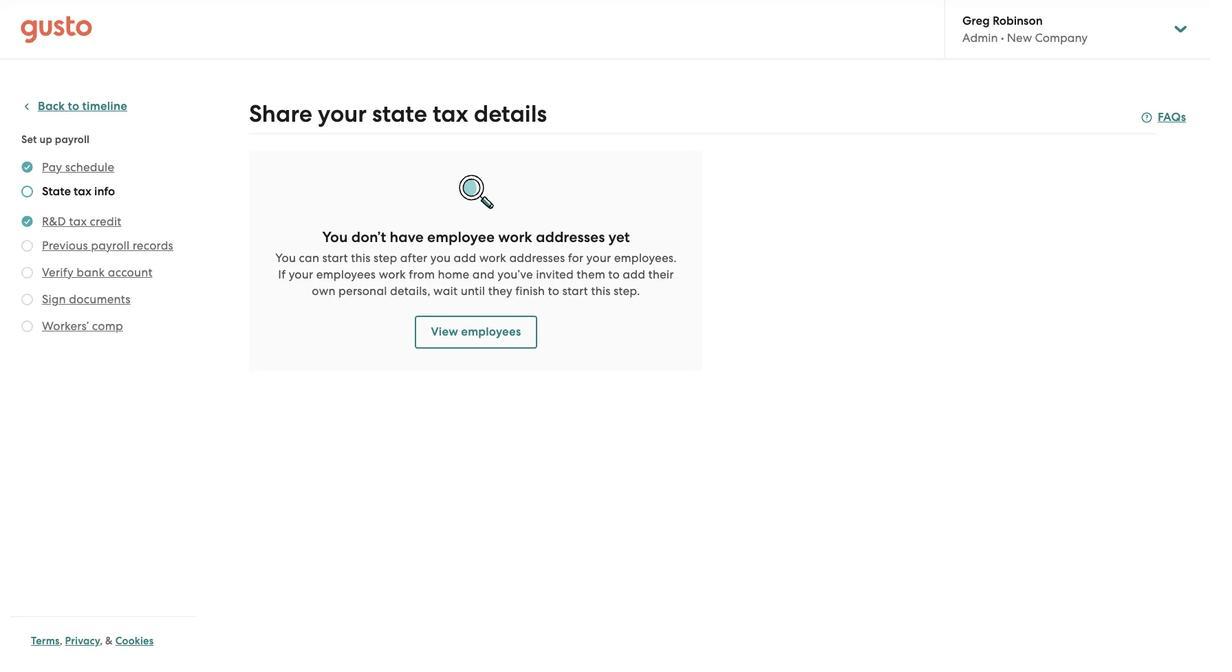 Task type: describe. For each thing, give the bounding box(es) containing it.
invited
[[536, 268, 574, 282]]

0 vertical spatial payroll
[[55, 134, 89, 146]]

back to timeline button
[[21, 98, 127, 115]]

payroll inside previous payroll records button
[[91, 239, 130, 253]]

finish
[[516, 284, 545, 298]]

records
[[133, 239, 173, 253]]

•
[[1001, 31, 1005, 45]]

personal
[[339, 284, 387, 298]]

privacy link
[[65, 635, 100, 648]]

check image for previous
[[21, 240, 33, 252]]

2 horizontal spatial to
[[609, 268, 620, 282]]

check image for verify
[[21, 267, 33, 279]]

view employees
[[431, 325, 521, 339]]

pay schedule
[[42, 160, 114, 174]]

timeline
[[82, 99, 127, 114]]

account
[[108, 266, 153, 279]]

cookies
[[115, 635, 154, 648]]

employee
[[427, 229, 495, 246]]

for
[[568, 251, 584, 265]]

0 horizontal spatial add
[[454, 251, 477, 265]]

robinson
[[993, 14, 1043, 28]]

2 vertical spatial your
[[289, 268, 313, 282]]

and
[[473, 268, 495, 282]]

set up payroll
[[21, 134, 89, 146]]

details
[[474, 100, 547, 128]]

1 , from the left
[[60, 635, 63, 648]]

they
[[488, 284, 513, 298]]

from
[[409, 268, 435, 282]]

2 vertical spatial to
[[548, 284, 560, 298]]

1 check image from the top
[[21, 186, 33, 198]]

terms link
[[31, 635, 60, 648]]

wait
[[434, 284, 458, 298]]

r&d tax credit
[[42, 215, 122, 229]]

view
[[431, 325, 458, 339]]

1 horizontal spatial you
[[322, 229, 348, 246]]

workers'
[[42, 319, 89, 333]]

terms
[[31, 635, 60, 648]]

2 , from the left
[[100, 635, 103, 648]]

own
[[312, 284, 336, 298]]

greg
[[963, 14, 990, 28]]

r&d
[[42, 215, 66, 229]]

to inside button
[[68, 99, 79, 114]]

documents
[[69, 293, 130, 306]]

employees inside view employees "link"
[[461, 325, 521, 339]]

verify bank account
[[42, 266, 153, 279]]

circle check image for r&d
[[21, 213, 33, 230]]

1 horizontal spatial add
[[623, 268, 646, 282]]

sign
[[42, 293, 66, 306]]

don't
[[351, 229, 386, 246]]

1 vertical spatial addresses
[[510, 251, 565, 265]]

0 horizontal spatial this
[[351, 251, 371, 265]]

workers' comp button
[[42, 318, 123, 335]]

bank
[[77, 266, 105, 279]]

0 horizontal spatial you
[[275, 251, 296, 265]]

workers' comp
[[42, 319, 123, 333]]

circle check image for pay
[[21, 159, 33, 176]]

previous payroll records
[[42, 239, 173, 253]]



Task type: vqa. For each thing, say whether or not it's contained in the screenshot.
fourth "list"
no



Task type: locate. For each thing, give the bounding box(es) containing it.
1 vertical spatial check image
[[21, 294, 33, 306]]

2 vertical spatial check image
[[21, 321, 33, 332]]

check image for workers'
[[21, 321, 33, 332]]

add up step. on the top of the page
[[623, 268, 646, 282]]

work
[[499, 229, 533, 246], [480, 251, 507, 265], [379, 268, 406, 282]]

check image left the previous
[[21, 240, 33, 252]]

1 horizontal spatial start
[[563, 284, 588, 298]]

check image
[[21, 186, 33, 198], [21, 294, 33, 306], [21, 321, 33, 332]]

circle check image left pay
[[21, 159, 33, 176]]

&
[[105, 635, 113, 648]]

start right can
[[323, 251, 348, 265]]

1 vertical spatial work
[[480, 251, 507, 265]]

this down don't
[[351, 251, 371, 265]]

1 vertical spatial your
[[587, 251, 611, 265]]

state
[[42, 184, 71, 199]]

tax inside button
[[69, 215, 87, 229]]

your
[[318, 100, 367, 128], [587, 251, 611, 265], [289, 268, 313, 282]]

to
[[68, 99, 79, 114], [609, 268, 620, 282], [548, 284, 560, 298]]

1 horizontal spatial ,
[[100, 635, 103, 648]]

you up if in the left of the page
[[275, 251, 296, 265]]

verify bank account button
[[42, 264, 153, 281]]

faqs
[[1158, 110, 1187, 125]]

check image left workers'
[[21, 321, 33, 332]]

their
[[649, 268, 674, 282]]

2 horizontal spatial your
[[587, 251, 611, 265]]

state tax info
[[42, 184, 115, 199]]

comp
[[92, 319, 123, 333]]

0 vertical spatial this
[[351, 251, 371, 265]]

credit
[[90, 215, 122, 229]]

0 vertical spatial you
[[322, 229, 348, 246]]

tax right state
[[433, 100, 468, 128]]

you don't have employee work addresses yet you can start this step after you add work addresses for your employees. if your employees work from home and you've invited them to add their own personal details, wait until they finish to start this step.
[[275, 229, 677, 298]]

add
[[454, 251, 477, 265], [623, 268, 646, 282]]

previous payroll records button
[[42, 237, 173, 254]]

this down them
[[591, 284, 611, 298]]

tax for credit
[[69, 215, 87, 229]]

you
[[322, 229, 348, 246], [275, 251, 296, 265]]

1 vertical spatial start
[[563, 284, 588, 298]]

sign documents
[[42, 293, 130, 306]]

circle check image
[[21, 159, 33, 176], [21, 213, 33, 230]]

0 horizontal spatial start
[[323, 251, 348, 265]]

addresses up for at left top
[[536, 229, 605, 246]]

1 vertical spatial tax
[[74, 184, 92, 199]]

check image
[[21, 240, 33, 252], [21, 267, 33, 279]]

if
[[278, 268, 286, 282]]

share
[[249, 100, 312, 128]]

payroll right 'up'
[[55, 134, 89, 146]]

you've
[[498, 268, 533, 282]]

previous
[[42, 239, 88, 253]]

start down them
[[563, 284, 588, 298]]

to down invited
[[548, 284, 560, 298]]

0 vertical spatial employees
[[316, 268, 376, 282]]

r&d tax credit button
[[42, 213, 122, 230]]

pay schedule button
[[42, 159, 114, 176]]

employees inside you don't have employee work addresses yet you can start this step after you add work addresses for your employees. if your employees work from home and you've invited them to add their own personal details, wait until they finish to start this step.
[[316, 268, 376, 282]]

check image left verify
[[21, 267, 33, 279]]

terms , privacy , & cookies
[[31, 635, 154, 648]]

state
[[372, 100, 427, 128]]

2 check image from the top
[[21, 267, 33, 279]]

pay
[[42, 160, 62, 174]]

0 horizontal spatial your
[[289, 268, 313, 282]]

1 vertical spatial check image
[[21, 267, 33, 279]]

tax left the info
[[74, 184, 92, 199]]

privacy
[[65, 635, 100, 648]]

0 vertical spatial work
[[499, 229, 533, 246]]

check image left the state
[[21, 186, 33, 198]]

add up the home
[[454, 251, 477, 265]]

to up step. on the top of the page
[[609, 268, 620, 282]]

payroll down credit at the top of page
[[91, 239, 130, 253]]

faqs button
[[1142, 109, 1187, 126]]

,
[[60, 635, 63, 648], [100, 635, 103, 648]]

set
[[21, 134, 37, 146]]

back
[[38, 99, 65, 114]]

employees
[[316, 268, 376, 282], [461, 325, 521, 339]]

share your state tax details
[[249, 100, 547, 128]]

until
[[461, 284, 485, 298]]

tax
[[433, 100, 468, 128], [74, 184, 92, 199], [69, 215, 87, 229]]

1 horizontal spatial employees
[[461, 325, 521, 339]]

start
[[323, 251, 348, 265], [563, 284, 588, 298]]

0 vertical spatial start
[[323, 251, 348, 265]]

, left privacy link
[[60, 635, 63, 648]]

0 vertical spatial check image
[[21, 240, 33, 252]]

work up you've
[[499, 229, 533, 246]]

company
[[1036, 31, 1088, 45]]

them
[[577, 268, 606, 282]]

home image
[[21, 15, 92, 43]]

, left '&'
[[100, 635, 103, 648]]

0 vertical spatial circle check image
[[21, 159, 33, 176]]

1 horizontal spatial this
[[591, 284, 611, 298]]

you left don't
[[322, 229, 348, 246]]

info
[[94, 184, 115, 199]]

0 vertical spatial addresses
[[536, 229, 605, 246]]

0 vertical spatial your
[[318, 100, 367, 128]]

1 vertical spatial to
[[609, 268, 620, 282]]

check image for sign
[[21, 294, 33, 306]]

up
[[40, 134, 52, 146]]

home
[[438, 268, 470, 282]]

tax right r&d
[[69, 215, 87, 229]]

payroll
[[55, 134, 89, 146], [91, 239, 130, 253]]

you
[[431, 251, 451, 265]]

1 vertical spatial this
[[591, 284, 611, 298]]

sign documents button
[[42, 291, 130, 308]]

work up and
[[480, 251, 507, 265]]

2 circle check image from the top
[[21, 213, 33, 230]]

1 circle check image from the top
[[21, 159, 33, 176]]

0 vertical spatial add
[[454, 251, 477, 265]]

tax for info
[[74, 184, 92, 199]]

step.
[[614, 284, 641, 298]]

your down can
[[289, 268, 313, 282]]

schedule
[[65, 160, 114, 174]]

3 check image from the top
[[21, 321, 33, 332]]

employees.
[[614, 251, 677, 265]]

employees up personal
[[316, 268, 376, 282]]

1 vertical spatial circle check image
[[21, 213, 33, 230]]

your up them
[[587, 251, 611, 265]]

your left state
[[318, 100, 367, 128]]

to right back in the top left of the page
[[68, 99, 79, 114]]

employees down the they
[[461, 325, 521, 339]]

1 horizontal spatial payroll
[[91, 239, 130, 253]]

new
[[1008, 31, 1033, 45]]

have
[[390, 229, 424, 246]]

admin
[[963, 31, 998, 45]]

0 horizontal spatial ,
[[60, 635, 63, 648]]

1 vertical spatial you
[[275, 251, 296, 265]]

check image left sign on the left of page
[[21, 294, 33, 306]]

0 vertical spatial check image
[[21, 186, 33, 198]]

addresses up invited
[[510, 251, 565, 265]]

can
[[299, 251, 320, 265]]

0 vertical spatial tax
[[433, 100, 468, 128]]

2 vertical spatial tax
[[69, 215, 87, 229]]

0 horizontal spatial to
[[68, 99, 79, 114]]

1 horizontal spatial to
[[548, 284, 560, 298]]

2 vertical spatial work
[[379, 268, 406, 282]]

step
[[374, 251, 397, 265]]

2 check image from the top
[[21, 294, 33, 306]]

0 vertical spatial to
[[68, 99, 79, 114]]

1 horizontal spatial your
[[318, 100, 367, 128]]

1 vertical spatial payroll
[[91, 239, 130, 253]]

1 check image from the top
[[21, 240, 33, 252]]

addresses
[[536, 229, 605, 246], [510, 251, 565, 265]]

view employees link
[[415, 316, 538, 349]]

1 vertical spatial employees
[[461, 325, 521, 339]]

cookies button
[[115, 633, 154, 650]]

work down the step
[[379, 268, 406, 282]]

greg robinson admin • new company
[[963, 14, 1088, 45]]

details,
[[390, 284, 431, 298]]

0 horizontal spatial employees
[[316, 268, 376, 282]]

yet
[[609, 229, 630, 246]]

after
[[400, 251, 428, 265]]

1 vertical spatial add
[[623, 268, 646, 282]]

this
[[351, 251, 371, 265], [591, 284, 611, 298]]

circle check image left r&d
[[21, 213, 33, 230]]

back to timeline
[[38, 99, 127, 114]]

verify
[[42, 266, 74, 279]]

0 horizontal spatial payroll
[[55, 134, 89, 146]]

state tax info list
[[21, 159, 191, 337]]



